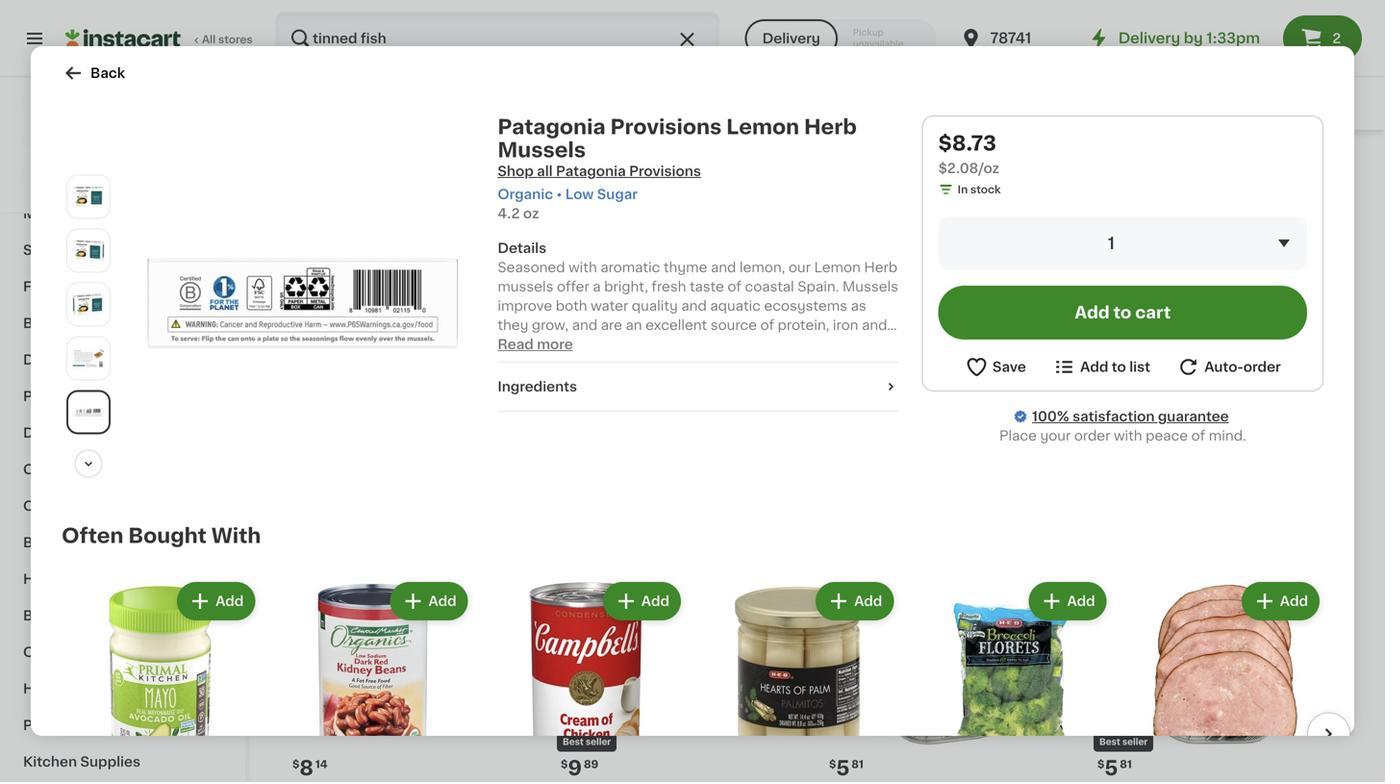 Task type: vqa. For each thing, say whether or not it's contained in the screenshot.
5 seller
yes



Task type: locate. For each thing, give the bounding box(es) containing it.
ingredients button
[[498, 377, 900, 397]]

2 vertical spatial of
[[1192, 429, 1206, 443]]

product group containing 8
[[1094, 107, 1347, 447]]

herb inside patagonia provisions lemon herb mussels 4.2 oz
[[1288, 396, 1321, 410]]

guarantee down policy
[[148, 185, 204, 196]]

1 horizontal spatial with
[[1114, 429, 1143, 443]]

89
[[584, 760, 599, 770]]

provisions down $7.79 element
[[897, 396, 966, 410]]

4.2 down 100% satisfaction guarantee link
[[1094, 434, 1112, 445]]

0 horizontal spatial organic
[[498, 188, 554, 201]]

satisfaction up the place your order with peace of mind.
[[1073, 410, 1155, 423]]

oz up details
[[523, 207, 540, 220]]

0 vertical spatial care
[[73, 682, 106, 696]]

1 field
[[939, 217, 1308, 270]]

and down taste
[[682, 299, 707, 313]]

care inside 'personal care' link
[[87, 719, 120, 732]]

delivery inside delivery by 1:33pm link
[[1119, 31, 1181, 45]]

$
[[561, 372, 568, 382], [1098, 372, 1105, 382], [293, 760, 300, 770], [561, 760, 568, 770], [830, 760, 837, 770], [1098, 760, 1105, 770]]

0 horizontal spatial of
[[728, 280, 742, 294]]

1 horizontal spatial order
[[1244, 360, 1282, 374]]

herb inside patagonia provisions lemon herb mussels shop all patagonia provisions organic • low sugar 4.2 oz
[[805, 117, 857, 137]]

guarantee
[[148, 185, 204, 196], [1159, 410, 1230, 423]]

1 horizontal spatial best seller
[[1100, 738, 1148, 747]]

1 vertical spatial herb
[[865, 261, 898, 274]]

order inside button
[[1244, 360, 1282, 374]]

best for 9
[[563, 738, 584, 747]]

aquatic
[[711, 299, 761, 313]]

provisions inside patagonia provisions lemon herb mussels shop all patagonia provisions organic • low sugar 4.2 oz
[[611, 117, 722, 137]]

care
[[73, 682, 106, 696], [87, 719, 120, 732]]

deli
[[23, 353, 51, 367]]

1 $ 5 81 from the left
[[830, 759, 864, 779]]

1 horizontal spatial 81
[[1121, 760, 1133, 770]]

1 5 from the left
[[837, 759, 850, 779]]

$ inside the $ 7
[[561, 372, 568, 382]]

provisions inside patagonia provisions roasted garlic mackerel
[[897, 396, 966, 410]]

0 horizontal spatial lemon
[[727, 117, 800, 137]]

prepare
[[1338, 97, 1386, 110]]

& left soups
[[130, 499, 142, 513]]

organic inside patagonia provisions lemon herb mussels shop all patagonia provisions organic • low sugar 4.2 oz
[[498, 188, 554, 201]]

save
[[993, 360, 1027, 374]]

mussels up as
[[843, 280, 899, 294]]

prepare link
[[1309, 84, 1386, 123]]

herb for patagonia provisions lemon herb mussels shop all patagonia provisions organic • low sugar 4.2 oz
[[805, 117, 857, 137]]

patagonia inside patagonia provisions roasted garlic mackerel
[[826, 396, 893, 410]]

to left "list"
[[1112, 360, 1127, 374]]

2 horizontal spatial herb
[[1288, 396, 1321, 410]]

& inside oils, vinegars, & spices "link"
[[126, 646, 137, 659]]

1 vertical spatial goods
[[81, 499, 127, 513]]

lemon down auto-order
[[1238, 396, 1285, 410]]

to left cart
[[1114, 305, 1132, 321]]

patagonia up 100% satisfaction guarantee
[[1094, 396, 1162, 410]]

100% satisfaction guarantee link
[[1033, 407, 1230, 426]]

goods for dry
[[52, 426, 98, 440]]

100%
[[49, 185, 78, 196], [1033, 410, 1070, 423]]

cart
[[1136, 305, 1171, 321]]

& right meat
[[62, 207, 73, 220]]

best for 5
[[1100, 738, 1121, 747]]

and up "12.*"
[[572, 319, 598, 332]]

1 vertical spatial with
[[1114, 429, 1143, 443]]

taste
[[690, 280, 725, 294]]

patagonia up mackerel
[[826, 396, 893, 410]]

1 horizontal spatial lemon
[[815, 261, 861, 274]]

goods down prepared foods
[[52, 426, 98, 440]]

patagonia for patagonia provisions lemon herb mussels shop all patagonia provisions organic • low sugar 4.2 oz
[[498, 117, 606, 137]]

mussels up "all"
[[498, 140, 586, 160]]

care for personal care
[[87, 719, 120, 732]]

2 5 from the left
[[1105, 759, 1119, 779]]

1 horizontal spatial oz
[[1114, 434, 1127, 445]]

foods
[[90, 390, 133, 403]]

patagonia provisions roasted garlic mackerel button
[[826, 107, 1079, 447]]

1 vertical spatial oz
[[1114, 434, 1127, 445]]

of left the mind.
[[1192, 429, 1206, 443]]

bright,
[[605, 280, 649, 294]]

often
[[62, 526, 124, 546]]

2 best seller from the left
[[1100, 738, 1148, 747]]

order right your
[[1075, 429, 1111, 443]]

oils, vinegars, & spices
[[23, 646, 187, 659]]

2 $ 5 81 from the left
[[1098, 759, 1133, 779]]

mussels inside patagonia provisions lemon herb mussels 4.2 oz
[[1094, 415, 1150, 429]]

1 vertical spatial care
[[87, 719, 120, 732]]

oz down 100% satisfaction guarantee
[[1114, 434, 1127, 445]]

0 horizontal spatial provisions
[[611, 117, 722, 137]]

1 horizontal spatial 8
[[1105, 371, 1119, 391]]

& left eggs
[[64, 134, 75, 147]]

1 best seller from the left
[[563, 738, 611, 747]]

care up supplies
[[87, 719, 120, 732]]

1
[[1108, 235, 1115, 252]]

lemon inside patagonia provisions lemon herb mussels 4.2 oz
[[1238, 396, 1285, 410]]

best seller
[[563, 738, 611, 747], [1100, 738, 1148, 747]]

add to cart button
[[939, 286, 1308, 340]]

baking essentials
[[23, 609, 145, 623]]

& left pasta
[[101, 426, 112, 440]]

0 horizontal spatial oz
[[523, 207, 540, 220]]

seller for 9
[[586, 738, 611, 747]]

beverages
[[23, 170, 97, 184]]

1 vertical spatial 8
[[300, 759, 314, 779]]

1 81 from the left
[[852, 760, 864, 770]]

delivery left by
[[1119, 31, 1181, 45]]

offer
[[557, 280, 590, 294]]

1 horizontal spatial mussels
[[843, 280, 899, 294]]

1 seller from the left
[[586, 738, 611, 747]]

0 horizontal spatial $ 5 81
[[830, 759, 864, 779]]

0 horizontal spatial satisfaction
[[81, 185, 146, 196]]

& left the candy
[[77, 243, 88, 257]]

4.2 inside patagonia provisions lemon herb mussels shop all patagonia provisions organic • low sugar 4.2 oz
[[498, 207, 520, 220]]

mussels
[[498, 140, 586, 160], [843, 280, 899, 294], [1094, 415, 1150, 429]]

0 vertical spatial oz
[[523, 207, 540, 220]]

breakfast link
[[12, 525, 234, 561]]

bought
[[128, 526, 207, 546]]

seasoned
[[498, 261, 565, 274]]

goods up often
[[81, 499, 127, 513]]

0 vertical spatial satisfaction
[[81, 185, 146, 196]]

delivery up recommended searches element
[[763, 32, 821, 45]]

1 horizontal spatial 5
[[1105, 759, 1119, 779]]

provisions up the mind.
[[1165, 396, 1235, 410]]

frozen link
[[12, 269, 234, 305]]

iron
[[833, 319, 859, 332]]

of right source
[[761, 319, 775, 332]]

1 vertical spatial 100%
[[1033, 410, 1070, 423]]

0 horizontal spatial with
[[569, 261, 597, 274]]

patagonia up "all"
[[498, 117, 606, 137]]

mussels inside patagonia provisions lemon herb mussels shop all patagonia provisions organic • low sugar 4.2 oz
[[498, 140, 586, 160]]

organic down shop
[[498, 188, 554, 201]]

0 vertical spatial goods
[[52, 426, 98, 440]]

mind.
[[1209, 429, 1247, 443]]

0 horizontal spatial delivery
[[763, 32, 821, 45]]

mussels inside seasoned with aromatic thyme and lemon, our lemon herb mussels offer a bright, fresh taste of coastal spain. mussels improve both water quality and aquatic ecosystems as they grow, and are an excellent source of protein, iron and vitamin b-12.*
[[843, 280, 899, 294]]

1 vertical spatial order
[[1075, 429, 1111, 443]]

1 vertical spatial lemon
[[815, 261, 861, 274]]

1 vertical spatial of
[[761, 319, 775, 332]]

4.2
[[498, 207, 520, 220], [1094, 434, 1112, 445]]

None search field
[[275, 12, 721, 65]]

stores
[[218, 34, 253, 45]]

0 horizontal spatial herb
[[805, 117, 857, 137]]

1 vertical spatial organic
[[1096, 350, 1140, 360]]

8 for $ 8 73
[[1105, 371, 1119, 391]]

seafood
[[77, 207, 135, 220]]

goods for canned
[[81, 499, 127, 513]]

mackerel
[[826, 415, 888, 429]]

provisions up provisions
[[611, 117, 722, 137]]

mussels up the place your order with peace of mind.
[[1094, 415, 1150, 429]]

1 horizontal spatial seller
[[1123, 738, 1148, 747]]

in
[[958, 184, 968, 195]]

with
[[569, 261, 597, 274], [1114, 429, 1143, 443]]

2 vertical spatial mussels
[[1094, 415, 1150, 429]]

as
[[851, 299, 867, 313]]

1 vertical spatial 4.2
[[1094, 434, 1112, 445]]

lemon for patagonia provisions lemon herb mussels 4.2 oz
[[1238, 396, 1285, 410]]

1 horizontal spatial best
[[1100, 738, 1121, 747]]

0 vertical spatial 8
[[1105, 371, 1119, 391]]

0 horizontal spatial 100%
[[49, 185, 78, 196]]

5
[[837, 759, 850, 779], [1105, 759, 1119, 779]]

& left sauces
[[112, 463, 123, 476]]

0 horizontal spatial 5
[[837, 759, 850, 779]]

provisions for patagonia provisions roasted garlic mackerel
[[897, 396, 966, 410]]

oz inside patagonia provisions lemon herb mussels 4.2 oz
[[1114, 434, 1127, 445]]

2 horizontal spatial mussels
[[1094, 415, 1150, 429]]

2 best from the left
[[1100, 738, 1121, 747]]

0 vertical spatial mussels
[[498, 140, 586, 160]]

0 vertical spatial 4.2
[[498, 207, 520, 220]]

sauces
[[127, 463, 178, 476]]

0 vertical spatial with
[[569, 261, 597, 274]]

of up "aquatic"
[[728, 280, 742, 294]]

aromatic
[[601, 261, 661, 274]]

product group containing 7
[[557, 107, 810, 465]]

product group
[[289, 107, 542, 465], [557, 107, 810, 465], [826, 107, 1079, 447], [1094, 107, 1347, 447], [62, 579, 259, 782], [275, 579, 472, 782], [488, 579, 685, 782], [701, 579, 898, 782], [914, 579, 1111, 782], [1127, 579, 1324, 782]]

0 horizontal spatial best seller
[[563, 738, 611, 747]]

1 horizontal spatial patagonia
[[826, 396, 893, 410]]

4.2 up details
[[498, 207, 520, 220]]

garlic
[[1030, 396, 1069, 410]]

patagonia inside patagonia provisions lemon herb mussels 4.2 oz
[[1094, 396, 1162, 410]]

delivery by 1:33pm link
[[1088, 27, 1261, 50]]

provisions for patagonia provisions lemon herb mussels 4.2 oz
[[1165, 396, 1235, 410]]

b-
[[550, 338, 566, 351]]

8 left the 73
[[1105, 371, 1119, 391]]

& inside dry goods & pasta link
[[101, 426, 112, 440]]

$ 7
[[561, 371, 580, 391]]

provisions inside patagonia provisions lemon herb mussels 4.2 oz
[[1165, 396, 1235, 410]]

2 horizontal spatial provisions
[[1165, 396, 1235, 410]]

2 vertical spatial herb
[[1288, 396, 1321, 410]]

0 vertical spatial 100%
[[49, 185, 78, 196]]

0 vertical spatial of
[[728, 280, 742, 294]]

& left spices
[[126, 646, 137, 659]]

seller
[[586, 738, 611, 747], [1123, 738, 1148, 747]]

2 button
[[1284, 15, 1363, 62]]

2 seller from the left
[[1123, 738, 1148, 747]]

lemon up spain. on the top right of page
[[815, 261, 861, 274]]

8 left 14
[[300, 759, 314, 779]]

0 horizontal spatial mussels
[[498, 140, 586, 160]]

2 horizontal spatial of
[[1192, 429, 1206, 443]]

0 vertical spatial herb
[[805, 117, 857, 137]]

1 best from the left
[[563, 738, 584, 747]]

0 horizontal spatial best
[[563, 738, 584, 747]]

1 vertical spatial satisfaction
[[1073, 410, 1155, 423]]

peace
[[1146, 429, 1189, 443]]

0 vertical spatial guarantee
[[148, 185, 204, 196]]

satisfaction down pricing
[[81, 185, 146, 196]]

often bought with
[[62, 526, 261, 546]]

delivery button
[[746, 19, 838, 58]]

dairy & eggs link
[[12, 122, 234, 159]]

1 horizontal spatial provisions
[[897, 396, 966, 410]]

lemon,
[[740, 261, 786, 274]]

roasted
[[969, 396, 1026, 410]]

patagonia for patagonia provisions roasted garlic mackerel
[[826, 396, 893, 410]]

thyme
[[664, 261, 708, 274]]

1 horizontal spatial herb
[[865, 261, 898, 274]]

with up offer
[[569, 261, 597, 274]]

1 vertical spatial guarantee
[[1159, 410, 1230, 423]]

and up taste
[[711, 261, 737, 274]]

0 vertical spatial organic
[[498, 188, 554, 201]]

improve
[[498, 299, 553, 313]]

0 horizontal spatial guarantee
[[148, 185, 204, 196]]

personal care link
[[12, 707, 234, 744]]

delivery inside delivery button
[[763, 32, 821, 45]]

dry goods & pasta link
[[12, 415, 234, 451]]

candy
[[91, 243, 137, 257]]

2 vertical spatial lemon
[[1238, 396, 1285, 410]]

view pricing policy 100% satisfaction guarantee
[[49, 166, 204, 196]]

$ inside $ 9 89
[[561, 760, 568, 770]]

1 horizontal spatial 4.2
[[1094, 434, 1112, 445]]

1 vertical spatial to
[[1112, 360, 1127, 374]]

100% inside "view pricing policy 100% satisfaction guarantee"
[[49, 185, 78, 196]]

kitchen supplies link
[[12, 744, 234, 781]]

lemon inside patagonia provisions lemon herb mussels shop all patagonia provisions organic • low sugar 4.2 oz
[[727, 117, 800, 137]]

73
[[1121, 372, 1134, 382]]

0 vertical spatial order
[[1244, 360, 1282, 374]]

herb
[[805, 117, 857, 137], [865, 261, 898, 274], [1288, 396, 1321, 410]]

back button
[[62, 62, 125, 85]]

satisfaction
[[81, 185, 146, 196], [1073, 410, 1155, 423]]

care down vinegars,
[[73, 682, 106, 696]]

care for health care
[[73, 682, 106, 696]]

health care
[[23, 682, 106, 696]]

prepared
[[23, 390, 87, 403]]

add
[[498, 124, 526, 137], [767, 124, 795, 137], [1304, 124, 1332, 137], [1075, 305, 1110, 321], [1081, 360, 1109, 374], [216, 595, 244, 608], [429, 595, 457, 608], [642, 595, 670, 608], [855, 595, 883, 608], [1068, 595, 1096, 608], [1281, 595, 1309, 608]]

lemon down delivery button
[[727, 117, 800, 137]]

patagonia inside patagonia provisions lemon herb mussels shop all patagonia provisions organic • low sugar 4.2 oz
[[498, 117, 606, 137]]

2 horizontal spatial lemon
[[1238, 396, 1285, 410]]

organic up add to list at the top right of the page
[[1096, 350, 1140, 360]]

guarantee up peace at the right bottom of page
[[1159, 410, 1230, 423]]

produce
[[23, 97, 82, 111]]

1 vertical spatial mussels
[[843, 280, 899, 294]]

1 horizontal spatial delivery
[[1119, 31, 1181, 45]]

0 horizontal spatial patagonia
[[498, 117, 606, 137]]

2 horizontal spatial patagonia
[[1094, 396, 1162, 410]]

& inside meat & seafood "link"
[[62, 207, 73, 220]]

care inside health care link
[[73, 682, 106, 696]]

snacks & candy link
[[12, 232, 234, 269]]

herb for patagonia provisions lemon herb mussels 4.2 oz
[[1288, 396, 1321, 410]]

with down 100% satisfaction guarantee
[[1114, 429, 1143, 443]]

1 horizontal spatial $ 5 81
[[1098, 759, 1133, 779]]

goods
[[52, 426, 98, 440], [81, 499, 127, 513]]

1 horizontal spatial of
[[761, 319, 775, 332]]

order up patagonia provisions lemon herb mussels 4.2 oz
[[1244, 360, 1282, 374]]

0 horizontal spatial 4.2
[[498, 207, 520, 220]]

0 vertical spatial lemon
[[727, 117, 800, 137]]

to for cart
[[1114, 305, 1132, 321]]

$8.14 element
[[289, 368, 542, 393]]

& inside condiments & sauces link
[[112, 463, 123, 476]]

to
[[1114, 305, 1132, 321], [1112, 360, 1127, 374]]

100% down garlic
[[1033, 410, 1070, 423]]

back
[[90, 66, 125, 80]]

& inside snacks & candy link
[[77, 243, 88, 257]]

and down as
[[862, 319, 888, 332]]

0 horizontal spatial 81
[[852, 760, 864, 770]]

1 horizontal spatial satisfaction
[[1073, 410, 1155, 423]]

100% down beverages
[[49, 185, 78, 196]]

0 vertical spatial to
[[1114, 305, 1132, 321]]

mussels for patagonia provisions lemon herb mussels shop all patagonia provisions organic • low sugar 4.2 oz
[[498, 140, 586, 160]]

0 horizontal spatial seller
[[586, 738, 611, 747]]

supplies
[[80, 755, 140, 769]]

both
[[556, 299, 588, 313]]

0 horizontal spatial 8
[[300, 759, 314, 779]]



Task type: describe. For each thing, give the bounding box(es) containing it.
deli link
[[12, 342, 234, 378]]

100% satisfaction guarantee button
[[30, 179, 215, 198]]

enlarge frozen meals patagonia provisions lemon herb mussels angle_back (opens in a new tab) image
[[71, 341, 106, 376]]

14
[[316, 760, 328, 770]]

condiments & sauces link
[[12, 451, 234, 488]]

herb inside seasoned with aromatic thyme and lemon, our lemon herb mussels offer a bright, fresh taste of coastal spain. mussels improve both water quality and aquatic ecosystems as they grow, and are an excellent source of protein, iron and vitamin b-12.*
[[865, 261, 898, 274]]

to for list
[[1112, 360, 1127, 374]]

health
[[23, 682, 69, 696]]

vinegars,
[[57, 646, 122, 659]]

read
[[498, 338, 534, 351]]

delivery for delivery by 1:33pm
[[1119, 31, 1181, 45]]

$ inside the $ 8 73
[[1098, 372, 1105, 382]]

1 horizontal spatial guarantee
[[1159, 410, 1230, 423]]

bakery
[[23, 317, 72, 330]]

item carousel region
[[35, 571, 1351, 782]]

essentials
[[74, 609, 145, 623]]

list
[[1130, 360, 1151, 374]]

oils,
[[23, 646, 54, 659]]

view
[[65, 166, 91, 177]]

read more
[[498, 338, 573, 351]]

auto-order button
[[1177, 355, 1282, 379]]

snacks & candy
[[23, 243, 137, 257]]

mussels for patagonia provisions lemon herb mussels 4.2 oz
[[1094, 415, 1150, 429]]

prepared foods
[[23, 390, 133, 403]]

9
[[568, 759, 582, 779]]

fresh
[[652, 280, 687, 294]]

patagonia provisions lemon herb mussels 4.2 oz
[[1094, 396, 1321, 445]]

ecosystems
[[765, 299, 848, 313]]

patagonia for patagonia provisions lemon herb mussels 4.2 oz
[[1094, 396, 1162, 410]]

grow,
[[532, 319, 569, 332]]

produce link
[[12, 86, 234, 122]]

$8.73 $2.08/oz
[[939, 133, 1000, 175]]

a
[[593, 280, 601, 294]]

$ 8 14
[[293, 759, 328, 779]]

add to list button
[[1053, 355, 1151, 379]]

lemon inside seasoned with aromatic thyme and lemon, our lemon herb mussels offer a bright, fresh taste of coastal spain. mussels improve both water quality and aquatic ecosystems as they grow, and are an excellent source of protein, iron and vitamin b-12.*
[[815, 261, 861, 274]]

central market logo image
[[104, 100, 141, 137]]

beverages link
[[12, 159, 234, 195]]

household
[[23, 573, 99, 586]]

delivery by 1:33pm
[[1119, 31, 1261, 45]]

product group containing patagonia provisions roasted garlic mackerel
[[826, 107, 1079, 447]]

2 81 from the left
[[1121, 760, 1133, 770]]

100% satisfaction guarantee
[[1033, 410, 1230, 423]]

best seller for 5
[[1100, 738, 1148, 747]]

0 horizontal spatial order
[[1075, 429, 1111, 443]]

oz inside patagonia provisions lemon herb mussels shop all patagonia provisions organic • low sugar 4.2 oz
[[523, 207, 540, 220]]

1 horizontal spatial 100%
[[1033, 410, 1070, 423]]

& inside canned goods & soups link
[[130, 499, 142, 513]]

lemon for patagonia provisions lemon herb mussels shop all patagonia provisions organic • low sugar 4.2 oz
[[727, 117, 800, 137]]

details button
[[498, 239, 900, 258]]

instacart logo image
[[65, 27, 181, 50]]

bakery link
[[12, 305, 234, 342]]

best seller for 9
[[563, 738, 611, 747]]

enlarge frozen meals patagonia provisions lemon herb mussels angle_left (opens in a new tab) image
[[71, 233, 106, 268]]

sugar
[[597, 188, 638, 201]]

in stock
[[958, 184, 1001, 195]]

satisfaction inside "view pricing policy 100% satisfaction guarantee"
[[81, 185, 146, 196]]

seller for 5
[[1123, 738, 1148, 747]]

breakfast
[[23, 536, 90, 550]]

frozen meals patagonia provisions lemon herb mussels angle_top image
[[131, 131, 475, 475]]

8 for $ 8 14
[[300, 759, 314, 779]]

12.*
[[566, 338, 588, 351]]

provisions for patagonia provisions lemon herb mussels shop all patagonia provisions organic • low sugar 4.2 oz
[[611, 117, 722, 137]]

personal care
[[23, 719, 120, 732]]

coastal
[[745, 280, 795, 294]]

1 horizontal spatial organic
[[1096, 350, 1140, 360]]

recommended searches element
[[266, 77, 1386, 130]]

& inside dairy & eggs link
[[64, 134, 75, 147]]

recipes link
[[12, 49, 234, 86]]

mussels
[[498, 280, 554, 294]]

by
[[1185, 31, 1204, 45]]

$ inside $ 8 14
[[293, 760, 300, 770]]

$2.08/oz
[[939, 162, 1000, 175]]

low
[[566, 188, 594, 201]]

enlarge frozen meals patagonia provisions lemon herb mussels angle_right (opens in a new tab) image
[[71, 287, 106, 322]]

source
[[711, 319, 757, 332]]

vitamin
[[498, 338, 547, 351]]

are
[[601, 319, 623, 332]]

guarantee inside "view pricing policy 100% satisfaction guarantee"
[[148, 185, 204, 196]]

personal
[[23, 719, 84, 732]]

with
[[211, 526, 261, 546]]

patagonia provisions lemon herb mussels shop all patagonia provisions organic • low sugar 4.2 oz
[[498, 117, 857, 220]]

canned
[[23, 499, 78, 513]]

$ 9 89
[[561, 759, 599, 779]]

service type group
[[746, 19, 937, 58]]

seasoned with aromatic thyme and lemon, our lemon herb mussels offer a bright, fresh taste of coastal spain. mussels improve both water quality and aquatic ecosystems as they grow, and are an excellent source of protein, iron and vitamin b-12.*
[[498, 261, 899, 351]]

1:33pm
[[1207, 31, 1261, 45]]

enlarge frozen meals patagonia provisions lemon herb mussels angle_top (opens in a new tab) image
[[71, 395, 106, 430]]

kitchen supplies
[[23, 755, 140, 769]]

enlarge frozen meals patagonia provisions lemon herb mussels hero (opens in a new tab) image
[[71, 180, 106, 214]]

with inside seasoned with aromatic thyme and lemon, our lemon herb mussels offer a bright, fresh taste of coastal spain. mussels improve both water quality and aquatic ecosystems as they grow, and are an excellent source of protein, iron and vitamin b-12.*
[[569, 261, 597, 274]]

patagonia provisions roasted garlic mackerel
[[826, 396, 1069, 429]]

$7.79 element
[[826, 368, 1079, 393]]

all
[[202, 34, 216, 45]]

our
[[789, 261, 811, 274]]

frozen
[[23, 280, 70, 294]]

provisions
[[629, 165, 701, 178]]

meat & seafood link
[[12, 195, 234, 232]]

read more button
[[498, 335, 573, 354]]

baking
[[23, 609, 71, 623]]

shop
[[498, 165, 534, 178]]

78741 button
[[960, 12, 1075, 65]]

78741
[[991, 31, 1032, 45]]

snacks
[[23, 243, 73, 257]]

eggs
[[78, 134, 113, 147]]

$8.73
[[939, 133, 997, 154]]

condiments & sauces
[[23, 463, 178, 476]]

all
[[537, 165, 553, 178]]

excellent
[[646, 319, 708, 332]]

protein,
[[778, 319, 830, 332]]

condiments
[[23, 463, 109, 476]]

delivery for delivery
[[763, 32, 821, 45]]

pricing
[[94, 166, 132, 177]]

they
[[498, 319, 529, 332]]

4.2 inside patagonia provisions lemon herb mussels 4.2 oz
[[1094, 434, 1112, 445]]



